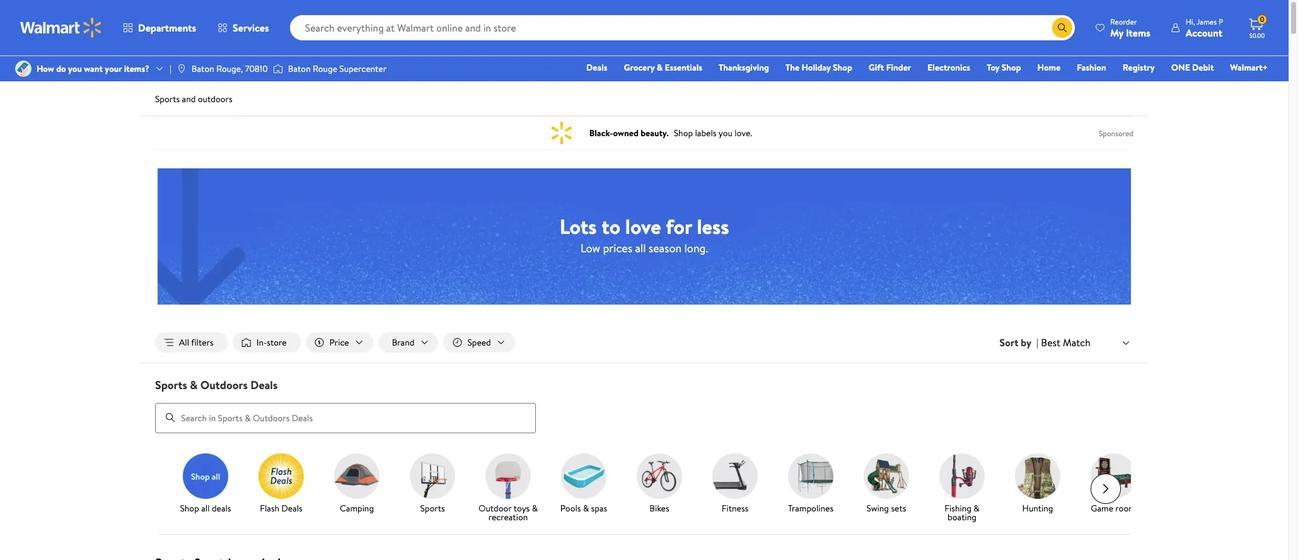 Task type: describe. For each thing, give the bounding box(es) containing it.
Sports & Outdoors Deals search field
[[140, 377, 1149, 433]]

grocery & essentials link
[[618, 61, 708, 74]]

rouge
[[313, 62, 337, 75]]

swing sets image
[[864, 453, 909, 499]]

price
[[330, 336, 349, 349]]

how
[[37, 62, 54, 75]]

trampolines
[[788, 502, 834, 514]]

0 $0.00
[[1250, 14, 1265, 40]]

the holiday shop
[[786, 61, 853, 74]]

sort
[[1000, 336, 1019, 349]]

game room
[[1091, 502, 1136, 514]]

walmart+
[[1231, 61, 1268, 74]]

swing sets
[[867, 502, 907, 514]]

the holiday shop link
[[780, 61, 858, 74]]

love
[[626, 212, 661, 240]]

by
[[1021, 336, 1032, 349]]

spas
[[591, 502, 607, 514]]

deals link
[[581, 61, 613, 74]]

& for grocery
[[657, 61, 663, 74]]

want
[[84, 62, 103, 75]]

game room link
[[1081, 453, 1147, 515]]

game room image
[[1091, 453, 1136, 499]]

sort and filter section element
[[140, 322, 1149, 363]]

best
[[1041, 335, 1061, 349]]

sports���� image
[[410, 453, 455, 499]]

0 horizontal spatial |
[[170, 62, 171, 75]]

shop all deals link
[[173, 453, 238, 515]]

hunting image
[[1015, 453, 1061, 499]]

baton for baton rouge, 70810
[[192, 62, 214, 75]]

fishing
[[945, 502, 972, 514]]

services button
[[207, 13, 280, 43]]

fashion
[[1077, 61, 1107, 74]]

brand button
[[378, 332, 439, 353]]

fitness
[[722, 502, 749, 514]]

flash deals image
[[259, 453, 304, 499]]

| inside sort and filter section element
[[1037, 336, 1039, 349]]

shop all image
[[183, 453, 228, 499]]

deals inside "link"
[[282, 502, 303, 514]]

 image for baton rouge supercenter
[[273, 62, 283, 75]]

shop inside the holiday shop link
[[833, 61, 853, 74]]

in-store
[[257, 336, 287, 349]]

one
[[1172, 61, 1191, 74]]

outdoors
[[200, 377, 248, 393]]

one debit link
[[1166, 61, 1220, 74]]

2 vertical spatial sports
[[420, 502, 445, 514]]

outdoor toys & recreation
[[479, 502, 538, 523]]

game
[[1091, 502, 1114, 514]]

sets
[[891, 502, 907, 514]]

gift finder link
[[863, 61, 917, 74]]

fitness link
[[703, 453, 768, 515]]

hunting link
[[1005, 453, 1071, 515]]

toy
[[987, 61, 1000, 74]]

toy shop
[[987, 61, 1021, 74]]

debit
[[1193, 61, 1214, 74]]

 image for how do you want your items?
[[15, 61, 32, 77]]

 image for baton rouge, 70810
[[176, 64, 187, 74]]

toys
[[514, 502, 530, 514]]

all filters button
[[155, 332, 227, 353]]

your
[[105, 62, 122, 75]]

$0.00
[[1250, 31, 1265, 40]]

swing
[[867, 502, 889, 514]]

lots to love for less low prices all season long.
[[560, 212, 729, 256]]

& for sports
[[190, 377, 198, 393]]

thanksgiving
[[719, 61, 769, 74]]

camping
[[340, 502, 374, 514]]

speed button
[[444, 332, 515, 353]]

camping�� image
[[334, 453, 380, 499]]

search icon image
[[1058, 23, 1068, 33]]

flash deals link
[[248, 453, 314, 515]]

outdoor
[[479, 502, 512, 514]]

swing sets link
[[854, 453, 920, 515]]

registry link
[[1117, 61, 1161, 74]]

grocery & essentials
[[624, 61, 703, 74]]

camping link
[[324, 453, 390, 515]]

lots
[[560, 212, 597, 240]]

low
[[581, 240, 601, 256]]

& for pools
[[583, 502, 589, 514]]

fitness image
[[713, 453, 758, 499]]

all
[[179, 336, 189, 349]]

hunting
[[1023, 502, 1054, 514]]

pools
[[561, 502, 581, 514]]

services
[[233, 21, 269, 35]]

price button
[[306, 332, 373, 353]]

gift finder
[[869, 61, 911, 74]]

home link
[[1032, 61, 1067, 74]]

shop bikes, scooters, and more image
[[637, 453, 682, 499]]

finder
[[887, 61, 911, 74]]

shop inside shop all deals link
[[180, 502, 199, 514]]

rouge,
[[216, 62, 243, 75]]



Task type: locate. For each thing, give the bounding box(es) containing it.
& for fishing
[[974, 502, 980, 514]]

baton rouge supercenter
[[288, 62, 387, 75]]

registry
[[1123, 61, 1155, 74]]

shop all deals
[[180, 502, 231, 514]]

sports link
[[400, 453, 465, 515]]

departments button
[[112, 13, 207, 43]]

&
[[657, 61, 663, 74], [190, 377, 198, 393], [532, 502, 538, 514], [583, 502, 589, 514], [974, 502, 980, 514]]

baton left rouge,
[[192, 62, 214, 75]]

2 horizontal spatial shop
[[1002, 61, 1021, 74]]

items
[[1126, 26, 1151, 39]]

& inside 'search field'
[[190, 377, 198, 393]]

all inside lots to love for less low prices all season long.
[[635, 240, 646, 256]]

deals
[[587, 61, 608, 74], [251, 377, 278, 393], [282, 502, 303, 514]]

search image
[[165, 413, 175, 423]]

fishing & boating link
[[930, 453, 995, 524]]

 image up and
[[176, 64, 187, 74]]

& right toys at the left of the page
[[532, 502, 538, 514]]

0 vertical spatial all
[[635, 240, 646, 256]]

all filters
[[179, 336, 214, 349]]

trampolines image
[[788, 453, 834, 499]]

2 vertical spatial deals
[[282, 502, 303, 514]]

shop
[[833, 61, 853, 74], [1002, 61, 1021, 74], [180, 502, 199, 514]]

0 horizontal spatial baton
[[192, 62, 214, 75]]

Search in Sports & Outdoors Deals search field
[[155, 403, 536, 433]]

in-
[[257, 336, 267, 349]]

1 horizontal spatial deals
[[282, 502, 303, 514]]

70810
[[245, 62, 268, 75]]

1 horizontal spatial baton
[[288, 62, 311, 75]]

1 horizontal spatial  image
[[176, 64, 187, 74]]

|
[[170, 62, 171, 75], [1037, 336, 1039, 349]]

1 horizontal spatial |
[[1037, 336, 1039, 349]]

 image
[[15, 61, 32, 77], [273, 62, 283, 75], [176, 64, 187, 74]]

| right items?
[[170, 62, 171, 75]]

deals right outdoors
[[251, 377, 278, 393]]

baton
[[192, 62, 214, 75], [288, 62, 311, 75]]

essentials
[[665, 61, 703, 74]]

0 vertical spatial deals
[[587, 61, 608, 74]]

1 vertical spatial all
[[201, 502, 210, 514]]

Walmart Site-Wide search field
[[290, 15, 1075, 40]]

james
[[1197, 16, 1217, 27]]

one debit
[[1172, 61, 1214, 74]]

0 horizontal spatial  image
[[15, 61, 32, 77]]

hi,
[[1186, 16, 1195, 27]]

brand
[[392, 336, 415, 349]]

season
[[649, 240, 682, 256]]

& inside outdoor toys & recreation
[[532, 502, 538, 514]]

home
[[1038, 61, 1061, 74]]

all right prices
[[635, 240, 646, 256]]

shop left deals
[[180, 502, 199, 514]]

| right "by" on the right of the page
[[1037, 336, 1039, 349]]

 image left how
[[15, 61, 32, 77]]

sports for sports & outdoors deals
[[155, 377, 187, 393]]

hi, james p account
[[1186, 16, 1224, 39]]

baton left rouge
[[288, 62, 311, 75]]

2 baton from the left
[[288, 62, 311, 75]]

long.
[[685, 240, 708, 256]]

& left outdoors
[[190, 377, 198, 393]]

reorder
[[1111, 16, 1137, 27]]

outdoor toys & recreation link
[[476, 453, 541, 524]]

and
[[182, 93, 196, 105]]

best match
[[1041, 335, 1091, 349]]

recreation
[[489, 511, 528, 523]]

sports down sports���� image
[[420, 502, 445, 514]]

account
[[1186, 26, 1223, 39]]

shop right toy
[[1002, 61, 1021, 74]]

boating
[[948, 511, 977, 523]]

reorder my items
[[1111, 16, 1151, 39]]

fashion link
[[1072, 61, 1112, 74]]

0 vertical spatial sports
[[155, 93, 180, 105]]

Search search field
[[290, 15, 1075, 40]]

trampolines link
[[778, 453, 844, 515]]

bikes
[[650, 502, 670, 514]]

baton for baton rouge supercenter
[[288, 62, 311, 75]]

0 horizontal spatial shop
[[180, 502, 199, 514]]

for
[[666, 212, 692, 240]]

toy shop link
[[981, 61, 1027, 74]]

pools & spas
[[561, 502, 607, 514]]

less
[[697, 212, 729, 240]]

1 vertical spatial deals
[[251, 377, 278, 393]]

outdoor play image
[[486, 453, 531, 499]]

departments
[[138, 21, 196, 35]]

1 vertical spatial |
[[1037, 336, 1039, 349]]

sort by |
[[1000, 336, 1039, 349]]

filters
[[191, 336, 214, 349]]

speed
[[468, 336, 491, 349]]

0 horizontal spatial all
[[201, 502, 210, 514]]

gift
[[869, 61, 884, 74]]

 image right the 70810 on the left
[[273, 62, 283, 75]]

deals
[[212, 502, 231, 514]]

sports for sports and outdoors
[[155, 93, 180, 105]]

0
[[1260, 14, 1265, 25]]

sports
[[155, 93, 180, 105], [155, 377, 187, 393], [420, 502, 445, 514]]

sports left and
[[155, 93, 180, 105]]

0 horizontal spatial deals
[[251, 377, 278, 393]]

& right fishing
[[974, 502, 980, 514]]

1 horizontal spatial shop
[[833, 61, 853, 74]]

store
[[267, 336, 287, 349]]

fishing & boating
[[945, 502, 980, 523]]

2 horizontal spatial deals
[[587, 61, 608, 74]]

thanksgiving link
[[713, 61, 775, 74]]

next slide for chipmodulewithimages list image
[[1091, 473, 1121, 504]]

my
[[1111, 26, 1124, 39]]

holiday
[[802, 61, 831, 74]]

sports inside 'search field'
[[155, 377, 187, 393]]

sports up search image
[[155, 377, 187, 393]]

how do you want your items?
[[37, 62, 149, 75]]

deals left grocery
[[587, 61, 608, 74]]

sponsored
[[1099, 128, 1134, 138]]

1 vertical spatial sports
[[155, 377, 187, 393]]

prices
[[603, 240, 633, 256]]

& inside the fishing & boating
[[974, 502, 980, 514]]

do
[[56, 62, 66, 75]]

electronics link
[[922, 61, 976, 74]]

0 vertical spatial |
[[170, 62, 171, 75]]

match
[[1063, 335, 1091, 349]]

items?
[[124, 62, 149, 75]]

best match button
[[1039, 334, 1134, 351]]

& left spas at the bottom left of the page
[[583, 502, 589, 514]]

outdoors
[[198, 93, 233, 105]]

supercenter
[[340, 62, 387, 75]]

baton rouge, 70810
[[192, 62, 268, 75]]

1 horizontal spatial all
[[635, 240, 646, 256]]

deals inside 'search field'
[[251, 377, 278, 393]]

shop right holiday
[[833, 61, 853, 74]]

shop inside toy shop link
[[1002, 61, 1021, 74]]

2 horizontal spatial  image
[[273, 62, 283, 75]]

1 baton from the left
[[192, 62, 214, 75]]

deals right flash
[[282, 502, 303, 514]]

all left deals
[[201, 502, 210, 514]]

& right grocery
[[657, 61, 663, 74]]

sports & outdoors deals
[[155, 377, 278, 393]]

pools and spas�� image
[[561, 453, 607, 499]]

pools & spas link
[[551, 453, 617, 515]]

to
[[602, 212, 621, 240]]

fishing and boating�� image
[[940, 453, 985, 499]]

bikes link
[[627, 453, 692, 515]]

walmart+ link
[[1225, 61, 1274, 74]]

lots to love for less. low prices all season long. image
[[158, 168, 1131, 305]]

walmart image
[[20, 18, 102, 38]]



Task type: vqa. For each thing, say whether or not it's contained in the screenshot.
brand dropdown button
yes



